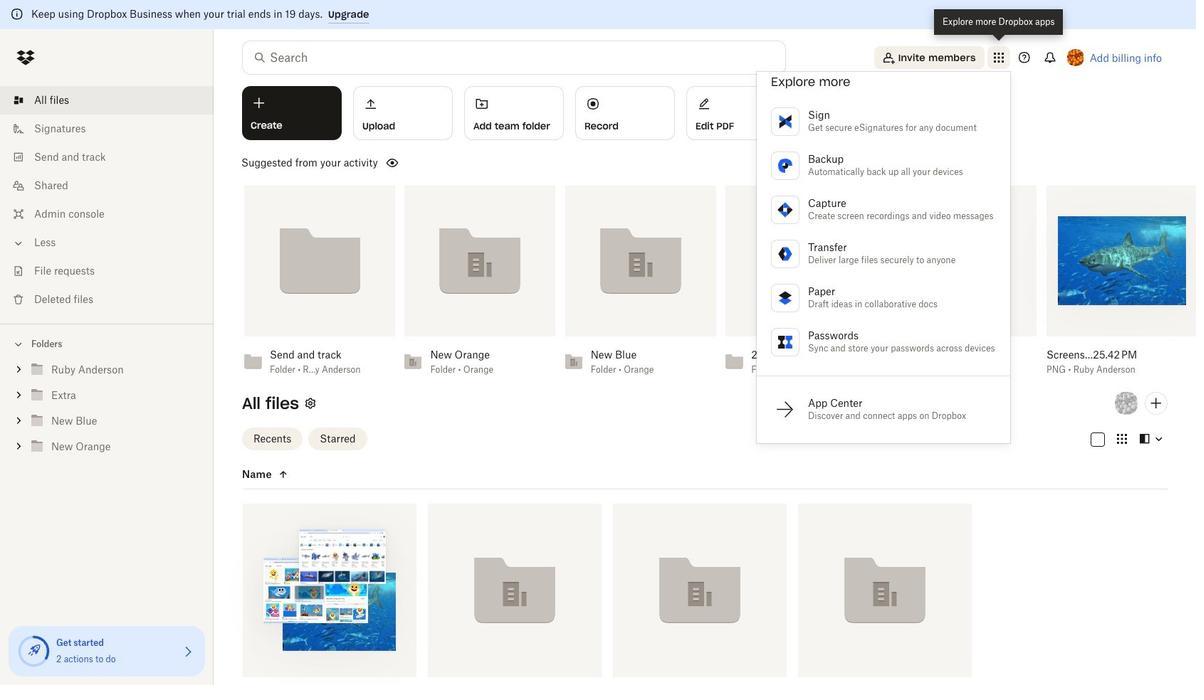 Task type: describe. For each thing, give the bounding box(es) containing it.
team shared folder, new blue row
[[607, 504, 787, 686]]

team member folder, ruby anderson row
[[237, 504, 417, 686]]

team shared folder, new orange row
[[798, 504, 972, 686]]

add team members image
[[1148, 395, 1165, 412]]

less image
[[11, 236, 26, 251]]



Task type: vqa. For each thing, say whether or not it's contained in the screenshot.
lets
no



Task type: locate. For each thing, give the bounding box(es) containing it.
team shared folder, extra row
[[422, 504, 602, 686]]

alert
[[0, 0, 1196, 29]]

list item
[[0, 86, 214, 115]]

dropbox image
[[11, 43, 40, 72]]

group
[[0, 355, 214, 471]]

list
[[0, 78, 214, 324]]



